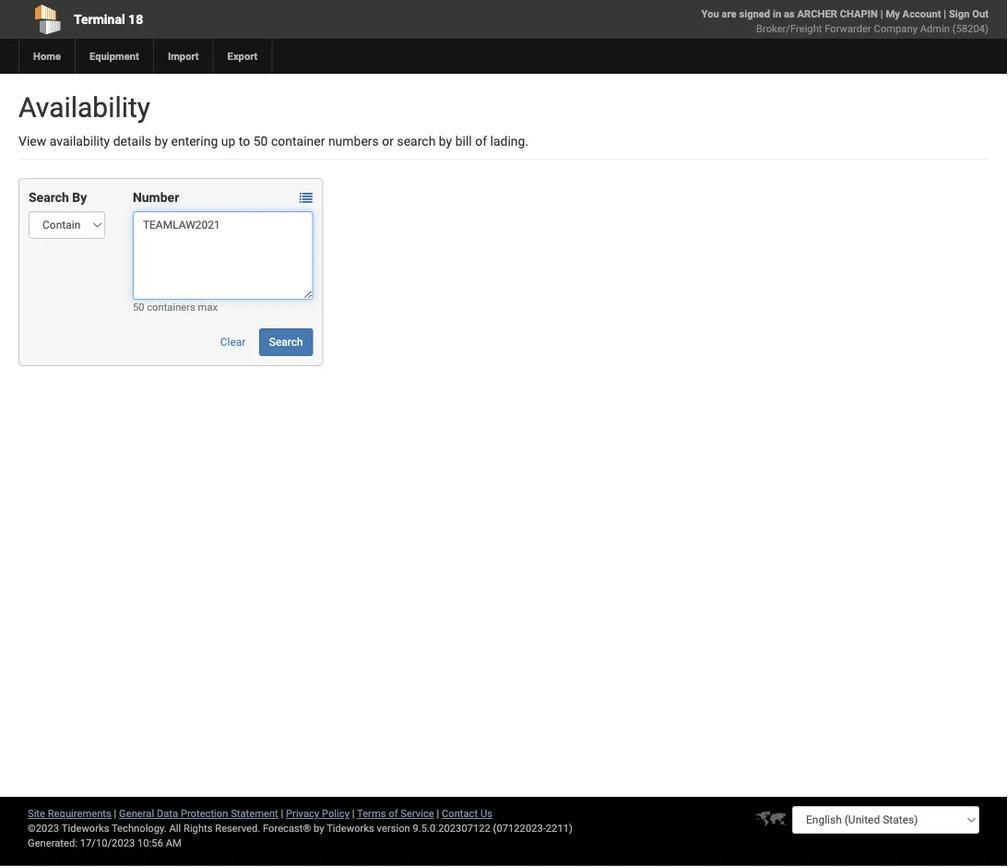 Task type: describe. For each thing, give the bounding box(es) containing it.
equipment
[[89, 50, 139, 62]]

details
[[113, 133, 151, 149]]

| left general
[[114, 808, 117, 820]]

by inside the site requirements | general data protection statement | privacy policy | terms of service | contact us ©2023 tideworks technology. all rights reserved. forecast® by tideworks version 9.5.0.202307122 (07122023-2211) generated: 17/10/2023 10:56 am
[[314, 822, 324, 834]]

50 containers max
[[133, 301, 218, 313]]

max
[[198, 301, 218, 313]]

or
[[382, 133, 394, 149]]

general
[[119, 808, 154, 820]]

forwarder
[[825, 23, 872, 35]]

to
[[239, 133, 250, 149]]

site requirements link
[[28, 808, 111, 820]]

equipment link
[[75, 39, 153, 74]]

admin
[[920, 23, 950, 35]]

as
[[784, 8, 795, 20]]

home
[[33, 50, 61, 62]]

version
[[377, 822, 410, 834]]

chapin
[[840, 8, 878, 20]]

Number text field
[[133, 211, 313, 300]]

2 horizontal spatial by
[[439, 133, 452, 149]]

privacy policy link
[[286, 808, 350, 820]]

terminal
[[74, 12, 125, 27]]

view
[[18, 133, 46, 149]]

clear
[[220, 336, 246, 349]]

clear button
[[210, 328, 256, 356]]

general data protection statement link
[[119, 808, 278, 820]]

import link
[[153, 39, 213, 74]]

| up tideworks
[[352, 808, 355, 820]]

availability
[[50, 133, 110, 149]]

view availability details by entering up to 50 container numbers or search by bill of lading.
[[18, 133, 529, 149]]

search for search by
[[29, 190, 69, 205]]

search by
[[29, 190, 87, 205]]

terms of service link
[[357, 808, 434, 820]]

| left sign
[[944, 8, 947, 20]]

0 vertical spatial 50
[[253, 133, 268, 149]]

home link
[[18, 39, 75, 74]]

privacy
[[286, 808, 319, 820]]

service
[[401, 808, 434, 820]]

| up 9.5.0.202307122
[[437, 808, 439, 820]]

reserved.
[[215, 822, 260, 834]]

(07122023-
[[493, 822, 546, 834]]

show list image
[[300, 191, 312, 204]]

0 horizontal spatial by
[[155, 133, 168, 149]]

(58204)
[[953, 23, 989, 35]]

search for search
[[269, 336, 303, 349]]

am
[[166, 837, 182, 849]]

us
[[481, 808, 493, 820]]

site
[[28, 808, 45, 820]]

of inside the site requirements | general data protection statement | privacy policy | terms of service | contact us ©2023 tideworks technology. all rights reserved. forecast® by tideworks version 9.5.0.202307122 (07122023-2211) generated: 17/10/2023 10:56 am
[[389, 808, 398, 820]]

2211)
[[546, 822, 573, 834]]

lading.
[[490, 133, 529, 149]]

9.5.0.202307122
[[413, 822, 491, 834]]

sign out link
[[949, 8, 989, 20]]

numbers
[[328, 133, 379, 149]]

container
[[271, 133, 325, 149]]

generated:
[[28, 837, 77, 849]]

10:56
[[137, 837, 163, 849]]

you are signed in as archer chapin | my account | sign out broker/freight forwarder company admin (58204)
[[702, 8, 989, 35]]

availability
[[18, 91, 150, 124]]

forecast®
[[263, 822, 311, 834]]



Task type: locate. For each thing, give the bounding box(es) containing it.
terms
[[357, 808, 386, 820]]

in
[[773, 8, 782, 20]]

0 vertical spatial search
[[29, 190, 69, 205]]

bill
[[455, 133, 472, 149]]

0 horizontal spatial 50
[[133, 301, 144, 313]]

terminal 18 link
[[18, 0, 407, 39]]

search right clear button
[[269, 336, 303, 349]]

1 horizontal spatial of
[[475, 133, 487, 149]]

contact
[[442, 808, 478, 820]]

technology.
[[112, 822, 167, 834]]

0 vertical spatial of
[[475, 133, 487, 149]]

by left bill
[[439, 133, 452, 149]]

by down privacy policy link
[[314, 822, 324, 834]]

contact us link
[[442, 808, 493, 820]]

sign
[[949, 8, 970, 20]]

1 horizontal spatial by
[[314, 822, 324, 834]]

1 vertical spatial search
[[269, 336, 303, 349]]

archer
[[798, 8, 838, 20]]

protection
[[181, 808, 228, 820]]

0 horizontal spatial search
[[29, 190, 69, 205]]

all
[[169, 822, 181, 834]]

0 horizontal spatial of
[[389, 808, 398, 820]]

signed
[[739, 8, 770, 20]]

entering
[[171, 133, 218, 149]]

tideworks
[[327, 822, 374, 834]]

of up version
[[389, 808, 398, 820]]

policy
[[322, 808, 350, 820]]

search button
[[259, 328, 313, 356]]

50 right to
[[253, 133, 268, 149]]

18
[[128, 12, 143, 27]]

data
[[157, 808, 178, 820]]

of right bill
[[475, 133, 487, 149]]

search left by
[[29, 190, 69, 205]]

1 vertical spatial 50
[[133, 301, 144, 313]]

site requirements | general data protection statement | privacy policy | terms of service | contact us ©2023 tideworks technology. all rights reserved. forecast® by tideworks version 9.5.0.202307122 (07122023-2211) generated: 17/10/2023 10:56 am
[[28, 808, 573, 849]]

|
[[881, 8, 883, 20], [944, 8, 947, 20], [114, 808, 117, 820], [281, 808, 283, 820], [352, 808, 355, 820], [437, 808, 439, 820]]

up
[[221, 133, 236, 149]]

requirements
[[48, 808, 111, 820]]

1 vertical spatial of
[[389, 808, 398, 820]]

export
[[228, 50, 258, 62]]

broker/freight
[[756, 23, 822, 35]]

my
[[886, 8, 900, 20]]

you
[[702, 8, 719, 20]]

1 horizontal spatial search
[[269, 336, 303, 349]]

account
[[903, 8, 941, 20]]

by
[[72, 190, 87, 205]]

export link
[[213, 39, 272, 74]]

17/10/2023
[[80, 837, 135, 849]]

terminal 18
[[74, 12, 143, 27]]

company
[[874, 23, 918, 35]]

rights
[[184, 822, 213, 834]]

1 horizontal spatial 50
[[253, 133, 268, 149]]

my account link
[[886, 8, 941, 20]]

import
[[168, 50, 199, 62]]

search
[[397, 133, 436, 149]]

of
[[475, 133, 487, 149], [389, 808, 398, 820]]

search
[[29, 190, 69, 205], [269, 336, 303, 349]]

containers
[[147, 301, 195, 313]]

by
[[155, 133, 168, 149], [439, 133, 452, 149], [314, 822, 324, 834]]

| up forecast®
[[281, 808, 283, 820]]

©2023 tideworks
[[28, 822, 109, 834]]

by right the "details"
[[155, 133, 168, 149]]

| left my at the right top of page
[[881, 8, 883, 20]]

out
[[973, 8, 989, 20]]

statement
[[231, 808, 278, 820]]

number
[[133, 190, 179, 205]]

search inside button
[[269, 336, 303, 349]]

are
[[722, 8, 737, 20]]

50 left containers
[[133, 301, 144, 313]]

50
[[253, 133, 268, 149], [133, 301, 144, 313]]



Task type: vqa. For each thing, say whether or not it's contained in the screenshot.
No
no



